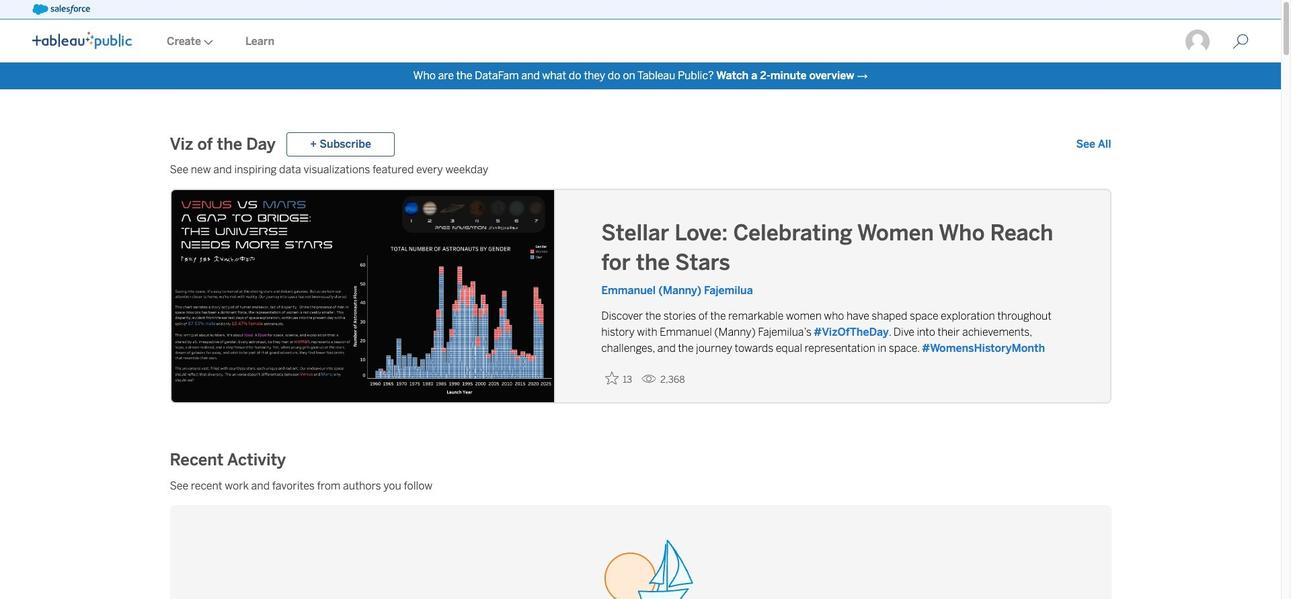 Task type: locate. For each thing, give the bounding box(es) containing it.
create image
[[201, 40, 213, 45]]

go to search image
[[1216, 34, 1265, 50]]

salesforce logo image
[[32, 4, 90, 15]]

viz of the day heading
[[170, 134, 276, 155]]

see recent work and favorites from authors you follow element
[[170, 479, 1111, 495]]

Add Favorite button
[[601, 368, 636, 390]]

logo image
[[32, 32, 132, 49]]

recent activity heading
[[170, 450, 286, 471]]



Task type: vqa. For each thing, say whether or not it's contained in the screenshot.
"Avatar image for Shangruff Raina"
no



Task type: describe. For each thing, give the bounding box(es) containing it.
tableau public viz of the day image
[[171, 190, 555, 405]]

see all viz of the day element
[[1076, 137, 1111, 153]]

jacob.simon6557 image
[[1184, 28, 1211, 55]]

add favorite image
[[605, 372, 619, 385]]

see new and inspiring data visualizations featured every weekday element
[[170, 162, 1111, 178]]



